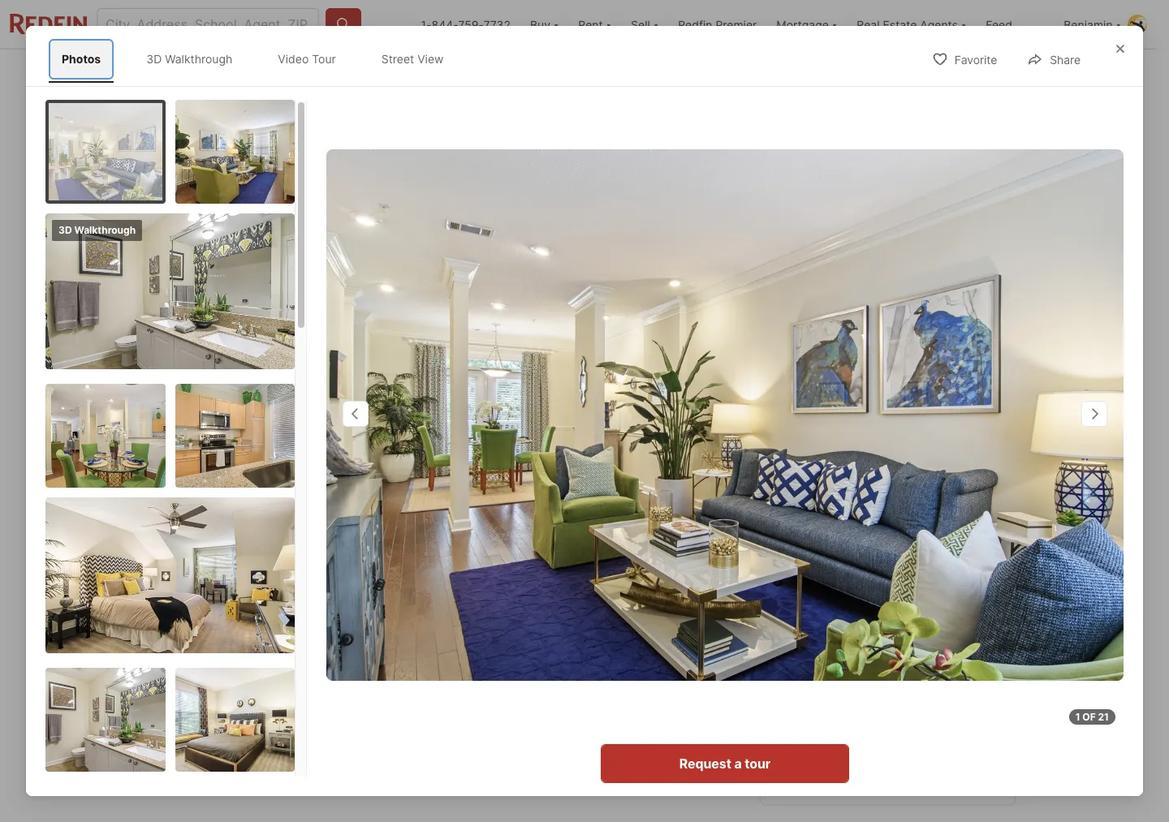 Task type: describe. For each thing, give the bounding box(es) containing it.
street view inside button
[[428, 470, 492, 484]]

walkthrough inside button
[[211, 470, 282, 484]]

a down $1000
[[197, 736, 205, 753]]

0 vertical spatial gables
[[143, 531, 188, 547]]

$1,566+
[[143, 562, 219, 585]]

0 vertical spatial request a tour button
[[780, 597, 996, 636]]

street view button
[[391, 461, 506, 494]]

plans
[[388, 65, 417, 79]]

pm
[[965, 771, 985, 788]]

1 tab from the left
[[435, 53, 496, 92]]

1 vertical spatial 3d walkthrough
[[58, 224, 136, 236]]

search link
[[161, 63, 233, 82]]

tour inside dialog
[[745, 756, 771, 773]]

ft
[[474, 587, 486, 604]]

ga
[[408, 531, 426, 547]]

ladson
[[284, 531, 328, 547]]

street inside tab
[[382, 52, 414, 66]]

dishwasher
[[271, 640, 324, 652]]

1 inside button
[[294, 738, 299, 752]]

a up message
[[897, 608, 905, 624]]

3d & video tour
[[208, 113, 293, 125]]

1 vertical spatial walkthrough
[[74, 224, 136, 236]]

0 horizontal spatial tour
[[208, 736, 233, 753]]

on:
[[237, 736, 256, 753]]

feed
[[986, 17, 1013, 31]]

2 tab from the left
[[496, 53, 584, 92]]

friendly
[[171, 640, 208, 652]]

a/c
[[231, 640, 248, 652]]

disposal
[[464, 640, 504, 652]]

1- for 844-
[[421, 17, 432, 31]]

all
[[305, 702, 318, 719]]

gables montclair 100 ladson ct , decatur , ga 30033
[[143, 531, 471, 547]]

20 photos
[[932, 470, 987, 484]]

0 vertical spatial request a tour
[[842, 608, 934, 624]]

20
[[932, 470, 946, 484]]

am-
[[907, 771, 934, 788]]

1 of 21
[[1076, 712, 1110, 724]]

garbage
[[422, 640, 462, 652]]

street view tab
[[369, 39, 457, 79]]

baths
[[368, 587, 403, 604]]

3d walkthrough inside button
[[193, 470, 282, 484]]

send a message
[[836, 660, 939, 676]]

/mo
[[223, 562, 259, 585]]

1-3.5 baths
[[368, 562, 415, 604]]

unit
[[381, 640, 399, 652]]

a inside dialog
[[735, 756, 742, 773]]

search
[[194, 65, 233, 79]]

w/d in unit
[[347, 640, 399, 652]]

contact
[[780, 555, 844, 575]]

price
[[143, 587, 174, 604]]

floor plans tab
[[339, 53, 435, 92]]

3d walkthrough tab
[[133, 39, 246, 79]]

open today: 10:00 am-6:00 pm
[[791, 771, 985, 788]]

tour
[[312, 52, 336, 66]]

redfin premier
[[678, 17, 757, 31]]

759-
[[458, 17, 484, 31]]

tab list inside request a tour dialog
[[45, 36, 473, 82]]

993-2,225 sq ft
[[454, 562, 553, 604]]

nov 1 button
[[262, 736, 307, 754]]

$1,566+ /mo price
[[143, 562, 259, 604]]

3d inside 3d walkthrough button
[[193, 470, 209, 484]]

for
[[284, 702, 301, 719]]

photos
[[62, 52, 101, 66]]

beds
[[298, 587, 329, 604]]

30033
[[430, 531, 471, 547]]

premier
[[716, 17, 757, 31]]

view inside tab
[[418, 52, 444, 66]]

card
[[251, 702, 280, 719]]

share button down feed
[[933, 54, 1014, 87]]

request a tour on:
[[143, 736, 256, 753]]

0 vertical spatial request
[[842, 608, 894, 624]]

video
[[233, 113, 264, 125]]

20 photos button
[[895, 461, 1001, 494]]

map entry image
[[653, 527, 734, 608]]

before
[[588, 702, 628, 719]]

3d inside the 3d walkthrough tab
[[146, 52, 162, 66]]

they're
[[632, 702, 674, 719]]

100
[[258, 531, 280, 547]]

deal
[[182, 683, 211, 699]]

request inside request a tour dialog
[[680, 756, 732, 773]]

pet friendly
[[153, 640, 208, 652]]

0 horizontal spatial share
[[970, 65, 1000, 78]]

2,225
[[500, 562, 553, 585]]

video for video
[[339, 470, 371, 484]]

a inside button
[[872, 660, 879, 676]]

pet
[[153, 640, 168, 652]]

&
[[224, 113, 231, 125]]

floor
[[357, 65, 385, 79]]

view inside button
[[464, 470, 492, 484]]



Task type: vqa. For each thing, say whether or not it's contained in the screenshot.
for
yes



Task type: locate. For each thing, give the bounding box(es) containing it.
1- for 3.5
[[368, 562, 386, 585]]

gone!
[[678, 702, 712, 719]]

3d
[[146, 52, 162, 66], [208, 113, 222, 125], [58, 224, 72, 236], [193, 470, 209, 484]]

sq
[[454, 587, 470, 604]]

video for video tour
[[278, 52, 309, 66]]

send a message button
[[780, 649, 996, 688]]

contact gables montclair
[[780, 555, 983, 575]]

message
[[882, 660, 939, 676]]

tour
[[908, 608, 934, 624], [208, 736, 233, 753], [745, 756, 771, 773]]

2 vertical spatial tour
[[745, 756, 771, 773]]

1 vertical spatial video
[[339, 470, 371, 484]]

1 right nov
[[294, 738, 299, 752]]

send
[[836, 660, 869, 676]]

0 horizontal spatial gables
[[143, 531, 188, 547]]

1 horizontal spatial 1
[[1076, 712, 1081, 724]]

share button
[[1014, 42, 1095, 76], [933, 54, 1014, 87]]

1- up street view tab
[[421, 17, 432, 31]]

nov 1
[[270, 738, 299, 752]]

more
[[526, 640, 550, 652]]

tour left open
[[745, 756, 771, 773]]

request a tour button down contact gables montclair
[[780, 597, 996, 636]]

, left decatur
[[346, 531, 350, 547]]

today:
[[828, 771, 866, 788]]

1 inside request a tour dialog
[[1076, 712, 1081, 724]]

open
[[791, 771, 824, 788]]

gift
[[225, 702, 247, 719]]

request a tour button inside dialog
[[601, 745, 850, 784]]

gables right "contact"
[[848, 555, 903, 575]]

favorite
[[955, 53, 998, 67]]

hurry
[[550, 702, 585, 719]]

homes!
[[502, 702, 547, 719]]

2 vertical spatial 3d walkthrough
[[193, 470, 282, 484]]

a
[[897, 608, 905, 624], [872, 660, 879, 676], [197, 736, 205, 753], [735, 756, 742, 773]]

street inside button
[[428, 470, 462, 484]]

video left tour
[[278, 52, 309, 66]]

1 left of
[[1076, 712, 1081, 724]]

City, Address, School, Agent, ZIP search field
[[97, 8, 319, 41]]

0 horizontal spatial video
[[278, 52, 309, 66]]

walkthrough
[[165, 52, 233, 66], [74, 224, 136, 236], [211, 470, 282, 484]]

2 , from the left
[[401, 531, 405, 547]]

1 vertical spatial 1
[[294, 738, 299, 752]]

0 horizontal spatial montclair
[[191, 531, 251, 547]]

video inside button
[[339, 470, 371, 484]]

0 vertical spatial walkthrough
[[165, 52, 233, 66]]

0 vertical spatial video
[[278, 52, 309, 66]]

$1000
[[182, 702, 221, 719]]

0 horizontal spatial street
[[382, 52, 414, 66]]

3d walkthrough
[[146, 52, 233, 66], [58, 224, 136, 236], [193, 470, 282, 484]]

0 vertical spatial street view
[[382, 52, 444, 66]]

3
[[316, 562, 328, 585]]

1 horizontal spatial tour
[[745, 756, 771, 773]]

1 horizontal spatial request
[[680, 756, 732, 773]]

993-
[[454, 562, 500, 585]]

a left open
[[735, 756, 742, 773]]

0 vertical spatial 3d walkthrough
[[146, 52, 233, 66]]

view right plans
[[418, 52, 444, 66]]

video
[[278, 52, 309, 66], [339, 470, 371, 484]]

request a tour inside dialog
[[680, 756, 771, 773]]

tab list containing search
[[143, 50, 676, 92]]

gables up $1,566+
[[143, 531, 188, 547]]

1-844-759-7732
[[421, 17, 511, 31]]

0 vertical spatial 1
[[1076, 712, 1081, 724]]

1 horizontal spatial view
[[464, 470, 492, 484]]

video tour
[[278, 52, 336, 66]]

1 , from the left
[[346, 531, 350, 547]]

share down feed button
[[1051, 53, 1081, 67]]

request down $1000
[[143, 736, 194, 753]]

street view inside tab
[[382, 52, 444, 66]]

1 horizontal spatial 1-
[[368, 562, 386, 585]]

1- inside 1-3.5 baths
[[368, 562, 386, 585]]

feed button
[[977, 0, 1055, 49]]

1 vertical spatial montclair
[[907, 555, 983, 575]]

video tour tab
[[265, 39, 349, 79]]

0 horizontal spatial request a tour
[[680, 756, 771, 773]]

1 horizontal spatial request a tour
[[842, 608, 934, 624]]

street
[[382, 52, 414, 66], [428, 470, 462, 484]]

of
[[1083, 712, 1097, 724]]

video inside tab
[[278, 52, 309, 66]]

request a tour button down gone!
[[601, 745, 850, 784]]

request a tour down gone!
[[680, 756, 771, 773]]

1- up baths
[[368, 562, 386, 585]]

decatur
[[353, 531, 401, 547]]

tour
[[266, 113, 293, 125]]

1 horizontal spatial share
[[1051, 53, 1081, 67]]

100 ladson ct image
[[327, 150, 1124, 681]]

image image
[[143, 95, 753, 507], [760, 95, 1014, 298], [175, 100, 295, 203], [49, 103, 162, 200], [45, 213, 295, 369], [760, 304, 1014, 507], [45, 384, 165, 488], [175, 384, 295, 488], [45, 498, 295, 654], [45, 668, 165, 772], [175, 668, 295, 772]]

0 horizontal spatial view
[[418, 52, 444, 66]]

1 vertical spatial street
[[428, 470, 462, 484]]

deal
[[163, 113, 189, 125]]

overview
[[268, 65, 322, 79]]

3.5
[[386, 562, 415, 585]]

deal $1000 gift card for all immediate vacant apartment homes! hurry before they're gone!
[[182, 683, 712, 719]]

tab
[[435, 53, 496, 92], [496, 53, 584, 92], [584, 53, 663, 92]]

1 horizontal spatial montclair
[[907, 555, 983, 575]]

1 vertical spatial request
[[143, 736, 194, 753]]

1 horizontal spatial ,
[[401, 531, 405, 547]]

21
[[1099, 712, 1110, 724]]

0 horizontal spatial ,
[[346, 531, 350, 547]]

, left the ga
[[401, 531, 405, 547]]

2 vertical spatial walkthrough
[[211, 470, 282, 484]]

w/d
[[347, 640, 367, 652]]

0 vertical spatial street
[[382, 52, 414, 66]]

gables
[[143, 531, 188, 547], [848, 555, 903, 575]]

1 horizontal spatial street
[[428, 470, 462, 484]]

request a tour down contact gables montclair
[[842, 608, 934, 624]]

ct
[[332, 531, 346, 547]]

2 horizontal spatial 1-
[[421, 17, 432, 31]]

6:00
[[934, 771, 961, 788]]

1 horizontal spatial video
[[339, 470, 371, 484]]

photos tab
[[49, 39, 114, 79]]

0 vertical spatial tour
[[908, 608, 934, 624]]

nov
[[270, 738, 291, 752]]

request
[[842, 608, 894, 624], [143, 736, 194, 753], [680, 756, 732, 773]]

7732
[[484, 17, 511, 31]]

0 horizontal spatial request
[[143, 736, 194, 753]]

844-
[[432, 17, 458, 31]]

redfin premier button
[[669, 0, 767, 49]]

3 tab from the left
[[584, 53, 663, 92]]

garbage disposal
[[422, 640, 504, 652]]

request a tour dialog
[[26, 26, 1144, 797]]

2 vertical spatial request
[[680, 756, 732, 773]]

1 vertical spatial tour
[[208, 736, 233, 753]]

request a tour button
[[780, 597, 996, 636], [601, 745, 850, 784]]

user photo image
[[1128, 15, 1148, 34]]

in
[[370, 640, 378, 652]]

1 vertical spatial gables
[[848, 555, 903, 575]]

photos
[[949, 470, 987, 484]]

3d walkthrough button
[[156, 461, 296, 494]]

tab list containing photos
[[45, 36, 473, 82]]

video up ct at the left bottom of the page
[[339, 470, 371, 484]]

submit search image
[[335, 16, 352, 32]]

0 horizontal spatial 1-
[[298, 562, 316, 585]]

redfin
[[678, 17, 713, 31]]

1 vertical spatial request a tour
[[680, 756, 771, 773]]

1 vertical spatial view
[[464, 470, 492, 484]]

1 vertical spatial street view
[[428, 470, 492, 484]]

walkthrough inside tab
[[165, 52, 233, 66]]

view up 30033
[[464, 470, 492, 484]]

1-844-759-7732 link
[[421, 17, 511, 31]]

1-3 beds
[[298, 562, 329, 604]]

share inside request a tour dialog
[[1051, 53, 1081, 67]]

2 horizontal spatial request
[[842, 608, 894, 624]]

,
[[346, 531, 350, 547], [401, 531, 405, 547]]

0 vertical spatial montclair
[[191, 531, 251, 547]]

immediate
[[322, 702, 386, 719]]

1 horizontal spatial gables
[[848, 555, 903, 575]]

overview tab
[[251, 53, 339, 92]]

1- up beds
[[298, 562, 316, 585]]

video button
[[302, 461, 385, 494]]

1 vertical spatial request a tour button
[[601, 745, 850, 784]]

1- inside 1-3 beds
[[298, 562, 316, 585]]

request down contact gables montclair
[[842, 608, 894, 624]]

tour up message
[[908, 608, 934, 624]]

floor plans
[[357, 65, 417, 79]]

tab list
[[45, 36, 473, 82], [143, 50, 676, 92]]

tour left on:
[[208, 736, 233, 753]]

request down gone!
[[680, 756, 732, 773]]

favorite button
[[919, 42, 1012, 76]]

request a tour
[[842, 608, 934, 624], [680, 756, 771, 773]]

share button right favorite
[[1014, 42, 1095, 76]]

2 horizontal spatial tour
[[908, 608, 934, 624]]

apartment
[[434, 702, 498, 719]]

0 vertical spatial view
[[418, 52, 444, 66]]

10:00
[[870, 771, 904, 788]]

0 horizontal spatial 1
[[294, 738, 299, 752]]

a right send
[[872, 660, 879, 676]]

1
[[1076, 712, 1081, 724], [294, 738, 299, 752]]

share down feed
[[970, 65, 1000, 78]]

1- for 3
[[298, 562, 316, 585]]

3d walkthrough inside tab
[[146, 52, 233, 66]]



